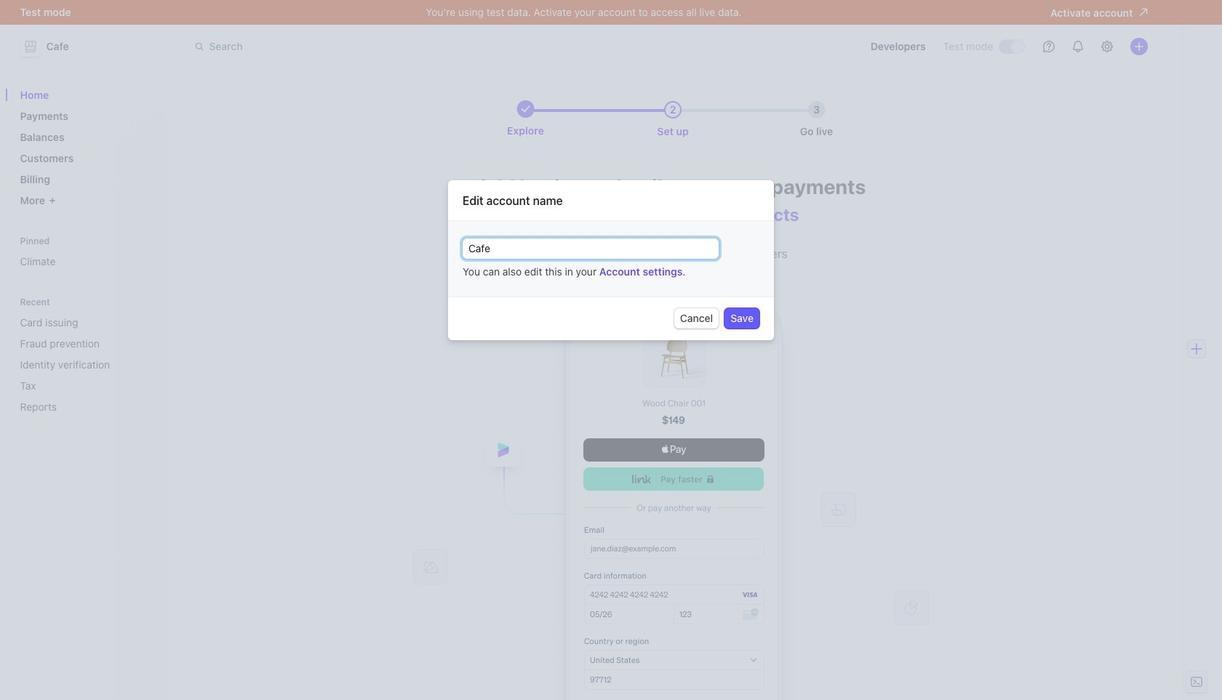 Task type: vqa. For each thing, say whether or not it's contained in the screenshot.
Create verification link to the left
no



Task type: describe. For each thing, give the bounding box(es) containing it.
svg image
[[618, 250, 626, 258]]



Task type: locate. For each thing, give the bounding box(es) containing it.
None search field
[[186, 33, 596, 60]]

recent element
[[14, 297, 157, 419], [14, 311, 157, 419]]

pinned element
[[14, 236, 157, 274]]

2 recent element from the top
[[14, 311, 157, 419]]

Company text field
[[463, 238, 719, 259]]

1 recent element from the top
[[14, 297, 157, 419]]

core navigation links element
[[14, 83, 157, 212]]



